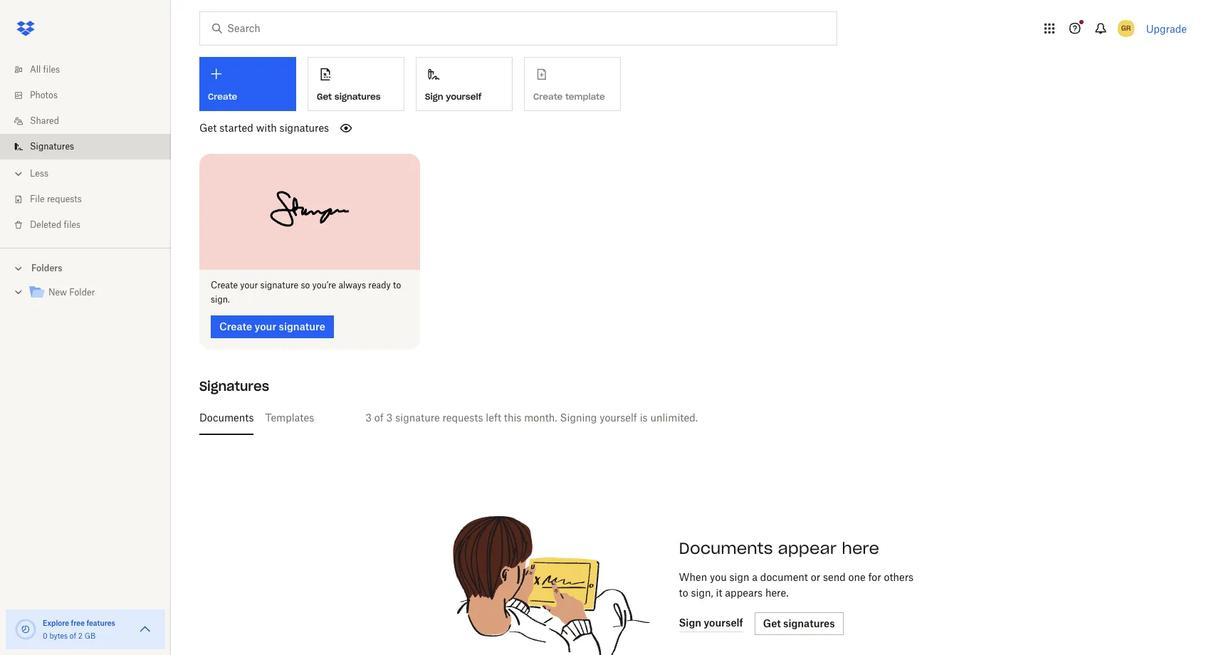 Task type: describe. For each thing, give the bounding box(es) containing it.
this
[[504, 411, 522, 423]]

upgrade
[[1146, 22, 1187, 35]]

features
[[86, 619, 115, 627]]

create for create your signature so you're always ready to sign.
[[211, 280, 238, 290]]

file
[[30, 194, 45, 204]]

less
[[30, 168, 48, 179]]

signature for create your signature
[[279, 320, 325, 332]]

always
[[339, 280, 366, 290]]

0 horizontal spatial get signatures button
[[308, 57, 405, 111]]

here.
[[766, 587, 789, 599]]

to inside create your signature so you're always ready to sign.
[[393, 280, 401, 290]]

2 vertical spatial get
[[763, 617, 781, 629]]

you
[[710, 571, 727, 583]]

0 vertical spatial of
[[374, 411, 384, 423]]

0 vertical spatial yourself
[[446, 91, 482, 102]]

others
[[884, 571, 914, 583]]

when
[[679, 571, 707, 583]]

bytes
[[49, 632, 68, 640]]

left
[[486, 411, 501, 423]]

2 3 from the left
[[386, 411, 393, 423]]

sign.
[[211, 294, 230, 304]]

gr button
[[1115, 17, 1138, 40]]

sign
[[730, 571, 750, 583]]

of inside explore free features 0 bytes of 2 gb
[[70, 632, 76, 640]]

1 horizontal spatial get
[[317, 91, 332, 102]]

documents tab
[[199, 401, 254, 435]]

signature for create your signature so you're always ready to sign.
[[260, 280, 298, 290]]

upgrade link
[[1146, 22, 1187, 35]]

1 vertical spatial sign yourself button
[[679, 615, 743, 632]]

shared
[[30, 115, 59, 126]]

1 horizontal spatial get signatures button
[[755, 612, 844, 635]]

send
[[823, 571, 846, 583]]

photos
[[30, 90, 58, 100]]

1 horizontal spatial yourself
[[600, 411, 637, 423]]

or
[[811, 571, 821, 583]]

you're
[[312, 280, 336, 290]]

0 vertical spatial requests
[[47, 194, 82, 204]]

1 vertical spatial signatures
[[280, 122, 329, 134]]

0 vertical spatial sign yourself
[[425, 91, 482, 102]]

1 horizontal spatial sign
[[679, 617, 702, 629]]

with
[[256, 122, 277, 134]]

deleted
[[30, 219, 61, 230]]

file requests link
[[11, 187, 171, 212]]

1 horizontal spatial sign yourself
[[679, 617, 743, 629]]

file requests
[[30, 194, 82, 204]]

dropbox image
[[11, 14, 40, 43]]

new
[[48, 287, 67, 298]]

documents appear here
[[679, 538, 879, 558]]

0 vertical spatial sign yourself button
[[416, 57, 513, 111]]

unlimited.
[[651, 411, 698, 423]]

new folder link
[[28, 283, 160, 303]]

your for create your signature
[[255, 320, 276, 332]]

1 horizontal spatial get signatures
[[763, 617, 835, 629]]

ready
[[368, 280, 391, 290]]

to inside when you sign a document or send one for others to sign, it appears here.
[[679, 587, 688, 599]]

when you sign a document or send one for others to sign, it appears here.
[[679, 571, 914, 599]]



Task type: locate. For each thing, give the bounding box(es) containing it.
0 vertical spatial signatures
[[335, 91, 381, 102]]

your inside create your signature so you're always ready to sign.
[[240, 280, 258, 290]]

list containing all files
[[0, 48, 171, 248]]

photos link
[[11, 83, 171, 108]]

files for deleted files
[[64, 219, 81, 230]]

create down sign.
[[219, 320, 252, 332]]

0 vertical spatial signatures
[[30, 141, 74, 152]]

create inside dropdown button
[[208, 91, 237, 102]]

get left 'started'
[[199, 122, 217, 134]]

is
[[640, 411, 648, 423]]

create your signature so you're always ready to sign.
[[211, 280, 401, 304]]

1 vertical spatial get signatures button
[[755, 612, 844, 635]]

0 horizontal spatial yourself
[[446, 91, 482, 102]]

0 horizontal spatial requests
[[47, 194, 82, 204]]

2 vertical spatial create
[[219, 320, 252, 332]]

documents for documents appear here
[[679, 538, 773, 558]]

create inside button
[[219, 320, 252, 332]]

0 vertical spatial get signatures button
[[308, 57, 405, 111]]

to right ready
[[393, 280, 401, 290]]

get started with signatures
[[199, 122, 329, 134]]

1 vertical spatial files
[[64, 219, 81, 230]]

create your signature button
[[211, 315, 334, 338]]

templates tab
[[265, 401, 314, 435]]

create button
[[199, 57, 296, 111]]

a
[[752, 571, 758, 583]]

deleted files link
[[11, 212, 171, 238]]

gr
[[1122, 24, 1131, 33]]

1 horizontal spatial signatures
[[199, 378, 269, 394]]

1 horizontal spatial requests
[[443, 411, 483, 423]]

3 of 3 signature requests left this month. signing yourself is unlimited.
[[366, 411, 698, 423]]

signatures link
[[11, 134, 171, 160]]

less image
[[11, 167, 26, 181]]

1 horizontal spatial of
[[374, 411, 384, 423]]

all files
[[30, 64, 60, 75]]

0 vertical spatial get
[[317, 91, 332, 102]]

1 horizontal spatial files
[[64, 219, 81, 230]]

appear
[[778, 538, 837, 558]]

deleted files
[[30, 219, 81, 230]]

0 horizontal spatial signatures
[[280, 122, 329, 134]]

signing
[[560, 411, 597, 423]]

get down here.
[[763, 617, 781, 629]]

0
[[43, 632, 48, 640]]

1 horizontal spatial 3
[[386, 411, 393, 423]]

1 vertical spatial yourself
[[600, 411, 637, 423]]

explore
[[43, 619, 69, 627]]

list
[[0, 48, 171, 248]]

1 vertical spatial create
[[211, 280, 238, 290]]

signature
[[260, 280, 298, 290], [279, 320, 325, 332], [395, 411, 440, 423]]

1 vertical spatial documents
[[679, 538, 773, 558]]

month.
[[524, 411, 557, 423]]

0 horizontal spatial get
[[199, 122, 217, 134]]

1 vertical spatial sign
[[679, 617, 702, 629]]

0 horizontal spatial signatures
[[30, 141, 74, 152]]

create inside create your signature so you're always ready to sign.
[[211, 280, 238, 290]]

create for create
[[208, 91, 237, 102]]

2
[[78, 632, 83, 640]]

1 horizontal spatial sign yourself button
[[679, 615, 743, 632]]

3
[[366, 411, 372, 423], [386, 411, 393, 423]]

1 horizontal spatial signatures
[[335, 91, 381, 102]]

sign,
[[691, 587, 713, 599]]

files right all
[[43, 64, 60, 75]]

0 horizontal spatial files
[[43, 64, 60, 75]]

documents for documents
[[199, 411, 254, 423]]

requests right the file
[[47, 194, 82, 204]]

signatures up documents tab
[[199, 378, 269, 394]]

0 horizontal spatial 3
[[366, 411, 372, 423]]

1 vertical spatial your
[[255, 320, 276, 332]]

files right deleted
[[64, 219, 81, 230]]

your for create your signature so you're always ready to sign.
[[240, 280, 258, 290]]

get
[[317, 91, 332, 102], [199, 122, 217, 134], [763, 617, 781, 629]]

all
[[30, 64, 41, 75]]

your
[[240, 280, 258, 290], [255, 320, 276, 332]]

2 vertical spatial signature
[[395, 411, 440, 423]]

0 vertical spatial get signatures
[[317, 91, 381, 102]]

get signatures
[[317, 91, 381, 102], [763, 617, 835, 629]]

0 horizontal spatial of
[[70, 632, 76, 640]]

1 vertical spatial signatures
[[199, 378, 269, 394]]

sign yourself button
[[416, 57, 513, 111], [679, 615, 743, 632]]

create
[[208, 91, 237, 102], [211, 280, 238, 290], [219, 320, 252, 332]]

1 vertical spatial get
[[199, 122, 217, 134]]

Search in folder "Dropbox" text field
[[227, 21, 808, 36]]

create up sign.
[[211, 280, 238, 290]]

sign
[[425, 91, 443, 102], [679, 617, 702, 629]]

get up get started with signatures
[[317, 91, 332, 102]]

create up 'started'
[[208, 91, 237, 102]]

to
[[393, 280, 401, 290], [679, 587, 688, 599]]

requests left left at the left of page
[[443, 411, 483, 423]]

documents up 'you'
[[679, 538, 773, 558]]

1 vertical spatial to
[[679, 587, 688, 599]]

so
[[301, 280, 310, 290]]

folders
[[31, 263, 62, 273]]

signatures down shared
[[30, 141, 74, 152]]

0 vertical spatial files
[[43, 64, 60, 75]]

1 vertical spatial get signatures
[[763, 617, 835, 629]]

0 vertical spatial signature
[[260, 280, 298, 290]]

files for all files
[[43, 64, 60, 75]]

0 horizontal spatial documents
[[199, 411, 254, 423]]

signatures
[[335, 91, 381, 102], [280, 122, 329, 134], [783, 617, 835, 629]]

gb
[[84, 632, 96, 640]]

new folder
[[48, 287, 95, 298]]

1 vertical spatial sign yourself
[[679, 617, 743, 629]]

0 vertical spatial your
[[240, 280, 258, 290]]

0 vertical spatial create
[[208, 91, 237, 102]]

your up create your signature
[[240, 280, 258, 290]]

0 vertical spatial to
[[393, 280, 401, 290]]

1 horizontal spatial to
[[679, 587, 688, 599]]

0 horizontal spatial sign yourself
[[425, 91, 482, 102]]

requests
[[47, 194, 82, 204], [443, 411, 483, 423]]

templates
[[265, 411, 314, 423]]

2 horizontal spatial signatures
[[783, 617, 835, 629]]

signature inside create your signature so you're always ready to sign.
[[260, 280, 298, 290]]

0 horizontal spatial get signatures
[[317, 91, 381, 102]]

files
[[43, 64, 60, 75], [64, 219, 81, 230]]

free
[[71, 619, 85, 627]]

to down 'when'
[[679, 587, 688, 599]]

appears
[[725, 587, 763, 599]]

document
[[761, 571, 808, 583]]

explore free features 0 bytes of 2 gb
[[43, 619, 115, 640]]

all files link
[[11, 57, 171, 83]]

folder
[[69, 287, 95, 298]]

1 vertical spatial requests
[[443, 411, 483, 423]]

quota usage element
[[14, 618, 37, 641]]

of
[[374, 411, 384, 423], [70, 632, 76, 640]]

2 vertical spatial signatures
[[783, 617, 835, 629]]

1 3 from the left
[[366, 411, 372, 423]]

tab list containing documents
[[199, 401, 1193, 435]]

here
[[842, 538, 879, 558]]

0 vertical spatial documents
[[199, 411, 254, 423]]

documents left templates
[[199, 411, 254, 423]]

signatures
[[30, 141, 74, 152], [199, 378, 269, 394]]

1 vertical spatial of
[[70, 632, 76, 640]]

one
[[849, 571, 866, 583]]

files inside "link"
[[64, 219, 81, 230]]

documents
[[199, 411, 254, 423], [679, 538, 773, 558]]

create for create your signature
[[219, 320, 252, 332]]

0 vertical spatial sign
[[425, 91, 443, 102]]

0 horizontal spatial sign yourself button
[[416, 57, 513, 111]]

2 horizontal spatial get
[[763, 617, 781, 629]]

for
[[869, 571, 882, 583]]

get signatures button
[[308, 57, 405, 111], [755, 612, 844, 635]]

0 horizontal spatial to
[[393, 280, 401, 290]]

2 horizontal spatial yourself
[[704, 617, 743, 629]]

0 horizontal spatial sign
[[425, 91, 443, 102]]

your down create your signature so you're always ready to sign.
[[255, 320, 276, 332]]

yourself
[[446, 91, 482, 102], [600, 411, 637, 423], [704, 617, 743, 629]]

create your signature
[[219, 320, 325, 332]]

signatures inside list item
[[30, 141, 74, 152]]

shared link
[[11, 108, 171, 134]]

it
[[716, 587, 723, 599]]

signatures list item
[[0, 134, 171, 160]]

1 horizontal spatial documents
[[679, 538, 773, 558]]

signature inside 'create your signature' button
[[279, 320, 325, 332]]

1 vertical spatial signature
[[279, 320, 325, 332]]

sign yourself
[[425, 91, 482, 102], [679, 617, 743, 629]]

tab list
[[199, 401, 1193, 435]]

folders button
[[0, 257, 171, 278]]

your inside button
[[255, 320, 276, 332]]

started
[[219, 122, 253, 134]]

2 vertical spatial yourself
[[704, 617, 743, 629]]



Task type: vqa. For each thing, say whether or not it's contained in the screenshot.
1st Upload complete icon from the top
no



